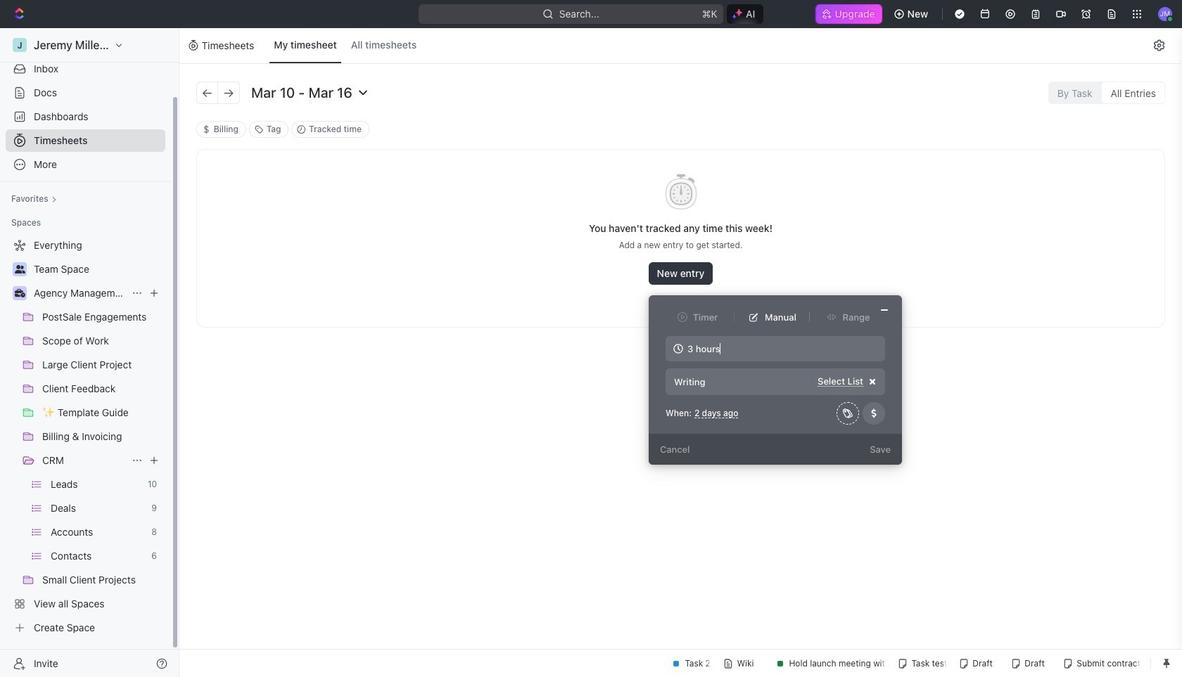 Task type: describe. For each thing, give the bounding box(es) containing it.
business time image
[[14, 289, 25, 298]]

Enter time e.g. 3 hours 20 mins text field
[[666, 336, 885, 362]]

sidebar navigation
[[0, 28, 179, 678]]



Task type: vqa. For each thing, say whether or not it's contained in the screenshot.
Sidebar navigation
yes



Task type: locate. For each thing, give the bounding box(es) containing it.
tree inside the sidebar navigation
[[6, 234, 165, 640]]

Enter a new task name... text field
[[673, 376, 814, 388]]

tree
[[6, 234, 165, 640]]



